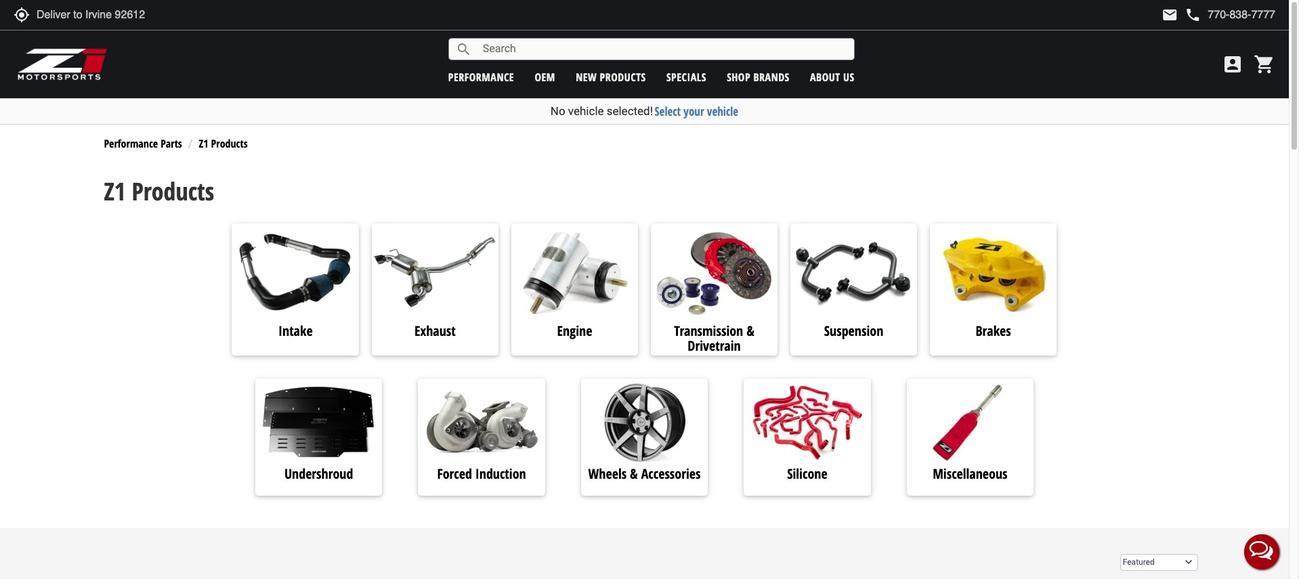 Task type: vqa. For each thing, say whether or not it's contained in the screenshot.
the & to the right
yes



Task type: locate. For each thing, give the bounding box(es) containing it.
brakes
[[976, 322, 1012, 340]]

accessories
[[642, 465, 701, 483]]

0 horizontal spatial z1
[[104, 175, 126, 208]]

z1 right parts
[[199, 136, 209, 151]]

new products link
[[576, 69, 646, 84]]

wheels & accessories
[[589, 465, 701, 483]]

& right drivetrain
[[747, 322, 755, 340]]

undershroud
[[285, 465, 353, 483]]

& right wheels
[[630, 465, 638, 483]]

oem link
[[535, 69, 556, 84]]

vehicle
[[707, 104, 739, 119], [569, 104, 604, 118]]

0 vertical spatial products
[[211, 136, 248, 151]]

performance link
[[449, 69, 515, 84]]

transmission & drivetrain
[[674, 322, 755, 355]]

vehicle inside no vehicle selected! select your vehicle
[[569, 104, 604, 118]]

brands
[[754, 69, 790, 84]]

products down parts
[[132, 175, 214, 208]]

0 horizontal spatial vehicle
[[569, 104, 604, 118]]

oem
[[535, 69, 556, 84]]

z1 products right parts
[[199, 136, 248, 151]]

0 vertical spatial &
[[747, 322, 755, 340]]

shop brands link
[[727, 69, 790, 84]]

wheels
[[589, 465, 627, 483]]

z1
[[199, 136, 209, 151], [104, 175, 126, 208]]

z1 motorsports logo image
[[17, 47, 108, 81]]

products right parts
[[211, 136, 248, 151]]

1 horizontal spatial z1
[[199, 136, 209, 151]]

your
[[684, 104, 705, 119]]

products
[[211, 136, 248, 151], [132, 175, 214, 208]]

miscellaneous link
[[907, 465, 1034, 484]]

performance
[[104, 136, 158, 151]]

specials link
[[667, 69, 707, 84]]

miscellaneous
[[933, 465, 1008, 483]]

shop brands
[[727, 69, 790, 84]]

z1 down the performance
[[104, 175, 126, 208]]

account_box
[[1223, 54, 1244, 75]]

account_box link
[[1219, 54, 1248, 75]]

1 horizontal spatial &
[[747, 322, 755, 340]]

us
[[844, 69, 855, 84]]

select your vehicle link
[[655, 104, 739, 119]]

1 vertical spatial z1
[[104, 175, 126, 208]]

z1 products
[[199, 136, 248, 151], [104, 175, 214, 208]]

exhaust link
[[372, 322, 499, 343]]

phone
[[1186, 7, 1202, 23]]

no vehicle selected! select your vehicle
[[551, 104, 739, 119]]

0 horizontal spatial &
[[630, 465, 638, 483]]

mail phone
[[1163, 7, 1202, 23]]

drivetrain
[[688, 337, 741, 355]]

&
[[747, 322, 755, 340], [630, 465, 638, 483]]

wheels & accessories link
[[581, 465, 708, 484]]

performance parts
[[104, 136, 182, 151]]

select
[[655, 104, 681, 119]]

shop
[[727, 69, 751, 84]]

shopping_cart
[[1255, 54, 1276, 75]]

1 vertical spatial &
[[630, 465, 638, 483]]

& inside transmission & drivetrain
[[747, 322, 755, 340]]

vehicle right your
[[707, 104, 739, 119]]

new products
[[576, 69, 646, 84]]

forced induction
[[437, 465, 526, 483]]

performance
[[449, 69, 515, 84]]

1 vertical spatial products
[[132, 175, 214, 208]]

vehicle right no
[[569, 104, 604, 118]]

z1 products down parts
[[104, 175, 214, 208]]

0 vertical spatial z1
[[199, 136, 209, 151]]

brakes link
[[930, 322, 1058, 343]]



Task type: describe. For each thing, give the bounding box(es) containing it.
& for drivetrain
[[747, 322, 755, 340]]

shopping_cart link
[[1251, 54, 1276, 75]]

silicone
[[788, 465, 828, 483]]

transmission & drivetrain link
[[651, 322, 778, 355]]

suspension link
[[791, 322, 918, 343]]

0 vertical spatial z1 products
[[199, 136, 248, 151]]

forced
[[437, 465, 472, 483]]

engine link
[[511, 322, 639, 343]]

products
[[600, 69, 646, 84]]

undershroud link
[[255, 465, 383, 484]]

parts
[[161, 136, 182, 151]]

my_location
[[14, 7, 30, 23]]

engine
[[557, 322, 593, 340]]

mail
[[1163, 7, 1179, 23]]

z1 products link
[[199, 136, 248, 151]]

about us link
[[811, 69, 855, 84]]

search
[[456, 41, 472, 57]]

new
[[576, 69, 597, 84]]

intake
[[279, 322, 313, 340]]

forced induction link
[[418, 465, 546, 484]]

transmission
[[674, 322, 744, 340]]

suspension
[[825, 322, 884, 340]]

phone link
[[1186, 7, 1276, 23]]

intake link
[[232, 322, 359, 343]]

performance parts link
[[104, 136, 182, 151]]

induction
[[476, 465, 526, 483]]

mail link
[[1163, 7, 1179, 23]]

no
[[551, 104, 566, 118]]

selected!
[[607, 104, 653, 118]]

exhaust
[[415, 322, 456, 340]]

& for accessories
[[630, 465, 638, 483]]

Search search field
[[472, 39, 855, 60]]

1 horizontal spatial vehicle
[[707, 104, 739, 119]]

about
[[811, 69, 841, 84]]

silicone link
[[744, 465, 871, 484]]

about us
[[811, 69, 855, 84]]

specials
[[667, 69, 707, 84]]

1 vertical spatial z1 products
[[104, 175, 214, 208]]



